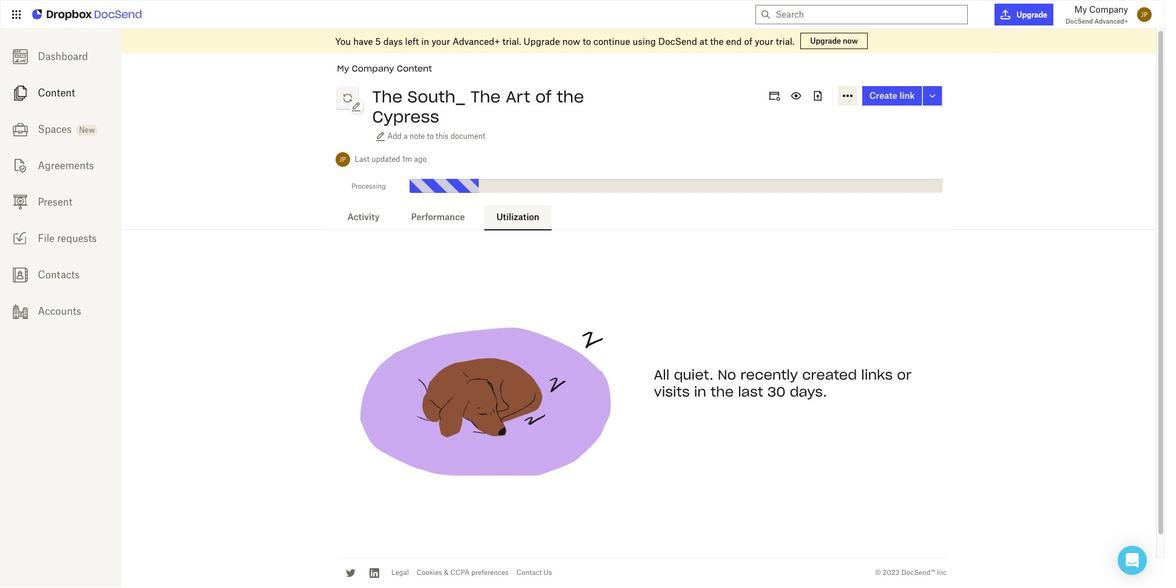 Task type: locate. For each thing, give the bounding box(es) containing it.
legal link
[[392, 569, 409, 578]]

in right the visits
[[694, 383, 707, 400]]

content
[[397, 63, 432, 74], [38, 87, 75, 99]]

0 vertical spatial in
[[422, 36, 429, 46]]

of right the "end"
[[745, 36, 753, 46]]

utilization
[[497, 212, 540, 222]]

legal
[[392, 569, 409, 578]]

1 vertical spatial my
[[337, 63, 349, 74]]

left
[[405, 36, 419, 46]]

advanced+ inside my company docsend advanced+
[[1095, 18, 1129, 25]]

a
[[404, 132, 408, 141]]

1 horizontal spatial now
[[843, 36, 858, 46]]

receive image
[[12, 231, 28, 246]]

1 horizontal spatial my
[[1075, 4, 1088, 15]]

content down left
[[397, 63, 432, 74]]

1 horizontal spatial company
[[1090, 4, 1129, 15]]

company for content
[[352, 63, 394, 74]]

my company content link
[[337, 63, 432, 74]]

present link
[[0, 184, 121, 220]]

1 vertical spatial company
[[352, 63, 394, 74]]

upgrade inside upgrade now link
[[811, 36, 842, 46]]

agreements
[[38, 160, 94, 172]]

cypress
[[372, 107, 440, 127]]

0 horizontal spatial content
[[38, 87, 75, 99]]

or
[[897, 366, 912, 383]]

1 horizontal spatial your
[[755, 36, 774, 46]]

company inside my company docsend advanced+
[[1090, 4, 1129, 15]]

this
[[436, 132, 449, 141]]

now down search text box
[[843, 36, 858, 46]]

update thumbnail image
[[349, 100, 363, 114]]

2 your from the left
[[755, 36, 774, 46]]

my down you on the top left of page
[[337, 63, 349, 74]]

upgrade down search text box
[[811, 36, 842, 46]]

your
[[432, 36, 450, 46], [755, 36, 774, 46]]

2023
[[883, 569, 900, 578]]

cookies & ccpa preferences link
[[417, 569, 509, 578]]

docsend
[[1066, 18, 1094, 25], [659, 36, 698, 46]]

2 horizontal spatial upgrade
[[1017, 10, 1048, 19]]

my right upgrade button
[[1075, 4, 1088, 15]]

art
[[506, 87, 531, 107]]

0 horizontal spatial the
[[372, 87, 403, 107]]

spaces
[[38, 123, 72, 135]]

inc
[[937, 569, 947, 578]]

0 horizontal spatial upgrade
[[524, 36, 560, 46]]

0 vertical spatial of
[[745, 36, 753, 46]]

your right the "end"
[[755, 36, 774, 46]]

0 vertical spatial to
[[583, 36, 591, 46]]

using
[[633, 36, 656, 46]]

0 vertical spatial my
[[1075, 4, 1088, 15]]

1 horizontal spatial in
[[694, 383, 707, 400]]

now left 'continue'
[[563, 36, 581, 46]]

the
[[710, 36, 724, 46], [557, 87, 584, 107], [711, 383, 734, 400]]

your right left
[[432, 36, 450, 46]]

2 trial. from the left
[[776, 36, 795, 46]]

upgrade for upgrade
[[1017, 10, 1048, 19]]

now
[[563, 36, 581, 46], [843, 36, 858, 46]]

dashboard link
[[0, 38, 121, 75]]

1 the from the left
[[372, 87, 403, 107]]

1 vertical spatial to
[[427, 132, 434, 141]]

the right art
[[557, 87, 584, 107]]

Search text field
[[776, 5, 963, 24]]

©
[[875, 569, 881, 578]]

cookies & ccpa preferences
[[417, 569, 509, 578]]

document
[[451, 132, 486, 141]]

the down the my company content
[[372, 87, 403, 107]]

my company docsend advanced+
[[1066, 4, 1129, 25]]

1 vertical spatial content
[[38, 87, 75, 99]]

accounts link
[[0, 293, 121, 330]]

the left art
[[471, 87, 501, 107]]

create link button
[[863, 86, 923, 106]]

last
[[738, 383, 764, 400]]

jp button
[[1135, 4, 1155, 25]]

0 vertical spatial jp
[[1142, 11, 1148, 18]]

visits
[[654, 383, 690, 400]]

1 horizontal spatial jp
[[1142, 11, 1148, 18]]

document processing image
[[335, 86, 360, 110], [343, 94, 352, 103]]

2 vertical spatial the
[[711, 383, 734, 400]]

jp inside dropdown button
[[1142, 11, 1148, 18]]

1 horizontal spatial content
[[397, 63, 432, 74]]

at
[[700, 36, 708, 46]]

30
[[768, 383, 786, 400]]

0 vertical spatial docsend
[[1066, 18, 1094, 25]]

0 horizontal spatial advanced+
[[453, 36, 500, 46]]

upgrade right "upgrade" icon
[[1017, 10, 1048, 19]]

contact
[[517, 569, 542, 578]]

trial. left upgrade now
[[776, 36, 795, 46]]

trial. up art
[[503, 36, 521, 46]]

upgrade for upgrade now
[[811, 36, 842, 46]]

us
[[544, 569, 552, 578]]

the left last on the bottom right of the page
[[711, 383, 734, 400]]

new
[[79, 126, 95, 135]]

0 horizontal spatial of
[[536, 87, 552, 107]]

jp left last
[[339, 156, 346, 163]]

0 horizontal spatial now
[[563, 36, 581, 46]]

1 horizontal spatial trial.
[[776, 36, 795, 46]]

content right sidebar documents 'image'
[[38, 87, 75, 99]]

in right left
[[422, 36, 429, 46]]

upgrade up art
[[524, 36, 560, 46]]

company left jp dropdown button
[[1090, 4, 1129, 15]]

trial.
[[503, 36, 521, 46], [776, 36, 795, 46]]

to left 'continue'
[[583, 36, 591, 46]]

1 horizontal spatial upgrade
[[811, 36, 842, 46]]

upgrade inside upgrade button
[[1017, 10, 1048, 19]]

sidebar documents image
[[12, 85, 28, 101]]

1 vertical spatial the
[[557, 87, 584, 107]]

of
[[745, 36, 753, 46], [536, 87, 552, 107]]

0 horizontal spatial your
[[432, 36, 450, 46]]

0 horizontal spatial in
[[422, 36, 429, 46]]

1 horizontal spatial advanced+
[[1095, 18, 1129, 25]]

the right at
[[710, 36, 724, 46]]

2 the from the left
[[471, 87, 501, 107]]

jp
[[1142, 11, 1148, 18], [339, 156, 346, 163]]

in
[[422, 36, 429, 46], [694, 383, 707, 400]]

0 vertical spatial advanced+
[[1095, 18, 1129, 25]]

company
[[1090, 4, 1129, 15], [352, 63, 394, 74]]

performance
[[411, 212, 465, 222]]

upgrade
[[1017, 10, 1048, 19], [524, 36, 560, 46], [811, 36, 842, 46]]

1 vertical spatial docsend
[[659, 36, 698, 46]]

sidebar accounts image
[[12, 304, 28, 319]]

requests
[[57, 233, 97, 245]]

contact us
[[517, 569, 552, 578]]

0 horizontal spatial company
[[352, 63, 394, 74]]

docsend left at
[[659, 36, 698, 46]]

to
[[583, 36, 591, 46], [427, 132, 434, 141]]

utilization link
[[485, 205, 552, 231]]

of inside the south_ the art of the cypress
[[536, 87, 552, 107]]

0 horizontal spatial jp
[[339, 156, 346, 163]]

docsend right upgrade button
[[1066, 18, 1094, 25]]

agreements link
[[0, 148, 121, 184]]

0 horizontal spatial trial.
[[503, 36, 521, 46]]

my for my company docsend advanced+
[[1075, 4, 1088, 15]]

all
[[654, 366, 670, 383]]

of right art
[[536, 87, 552, 107]]

advanced+
[[1095, 18, 1129, 25], [453, 36, 500, 46]]

1 vertical spatial of
[[536, 87, 552, 107]]

my inside my company docsend advanced+
[[1075, 4, 1088, 15]]

upgrade now
[[811, 36, 858, 46]]

file requests
[[38, 233, 97, 245]]

0 vertical spatial company
[[1090, 4, 1129, 15]]

to left the this
[[427, 132, 434, 141]]

present
[[38, 196, 72, 208]]

record video image
[[767, 89, 782, 103]]

1 horizontal spatial docsend
[[1066, 18, 1094, 25]]

0 horizontal spatial my
[[337, 63, 349, 74]]

1 vertical spatial in
[[694, 383, 707, 400]]

jp right my company docsend advanced+
[[1142, 11, 1148, 18]]

upgrade button
[[995, 4, 1054, 25]]

links
[[862, 366, 893, 383]]

1 horizontal spatial the
[[471, 87, 501, 107]]

you have 5 days left in your advanced+ trial. upgrade now to continue using docsend at the end of your trial.
[[335, 36, 795, 46]]

1 vertical spatial jp
[[339, 156, 346, 163]]

company down 5
[[352, 63, 394, 74]]

add
[[388, 132, 402, 141]]



Task type: describe. For each thing, give the bounding box(es) containing it.
my for my company content
[[337, 63, 349, 74]]

&
[[444, 569, 449, 578]]

dashboard
[[38, 50, 88, 63]]

sidebar ndas image
[[12, 158, 28, 174]]

the inside all quiet. no recently created links or visits in the last 30 days.
[[711, 383, 734, 400]]

end
[[726, 36, 742, 46]]

ccpa
[[451, 569, 470, 578]]

days.
[[790, 383, 827, 400]]

ago
[[414, 155, 427, 164]]

1 vertical spatial advanced+
[[453, 36, 500, 46]]

spaces new
[[38, 123, 95, 135]]

have
[[353, 36, 373, 46]]

docsend inside my company docsend advanced+
[[1066, 18, 1094, 25]]

upgrade now link
[[801, 33, 868, 49]]

© 2023 docsend™ inc
[[875, 569, 947, 578]]

upgrade image
[[1001, 10, 1011, 19]]

create link
[[870, 90, 915, 101]]

content link
[[0, 75, 121, 111]]

preferences
[[472, 569, 509, 578]]

south_
[[408, 87, 466, 107]]

you
[[335, 36, 351, 46]]

1 your from the left
[[432, 36, 450, 46]]

file requests link
[[0, 220, 121, 257]]

note
[[410, 132, 425, 141]]

performance link
[[399, 205, 477, 231]]

activity
[[348, 212, 380, 222]]

5
[[376, 36, 381, 46]]

sidebar spaces image
[[12, 122, 28, 137]]

sidebar contacts image
[[12, 268, 28, 283]]

all quiet. no recently created links or visits in the last 30 days.
[[654, 366, 912, 400]]

updated
[[372, 155, 400, 164]]

processing
[[352, 182, 386, 191]]

last updated 1m ago
[[355, 155, 427, 164]]

accounts
[[38, 305, 81, 318]]

1m
[[402, 155, 412, 164]]

add a note to this document
[[388, 132, 486, 141]]

created
[[803, 366, 857, 383]]

recently
[[741, 366, 798, 383]]

1 horizontal spatial to
[[583, 36, 591, 46]]

contacts
[[38, 269, 80, 281]]

0 horizontal spatial to
[[427, 132, 434, 141]]

0 vertical spatial the
[[710, 36, 724, 46]]

in inside all quiet. no recently created links or visits in the last 30 days.
[[694, 383, 707, 400]]

docsend™
[[902, 569, 936, 578]]

1 horizontal spatial of
[[745, 36, 753, 46]]

create
[[870, 90, 898, 101]]

no
[[718, 366, 737, 383]]

company for docsend
[[1090, 4, 1129, 15]]

contact us link
[[517, 569, 552, 578]]

0 vertical spatial content
[[397, 63, 432, 74]]

quiet.
[[674, 366, 714, 383]]

link
[[900, 90, 915, 101]]

0 horizontal spatial docsend
[[659, 36, 698, 46]]

cookies
[[417, 569, 442, 578]]

contacts link
[[0, 257, 121, 293]]

the inside the south_ the art of the cypress
[[557, 87, 584, 107]]

1 trial. from the left
[[503, 36, 521, 46]]

days
[[384, 36, 403, 46]]

last
[[355, 155, 370, 164]]

file
[[38, 233, 55, 245]]

continue
[[594, 36, 631, 46]]

sidebar present image
[[12, 195, 28, 210]]

sidebar dashboard image
[[12, 49, 28, 64]]

content inside 'link'
[[38, 87, 75, 99]]

the south_ the art of the cypress
[[372, 87, 584, 127]]

my company content
[[337, 63, 432, 74]]

activity link
[[335, 205, 392, 231]]



Task type: vqa. For each thing, say whether or not it's contained in the screenshot.
subtitle at the right of page
no



